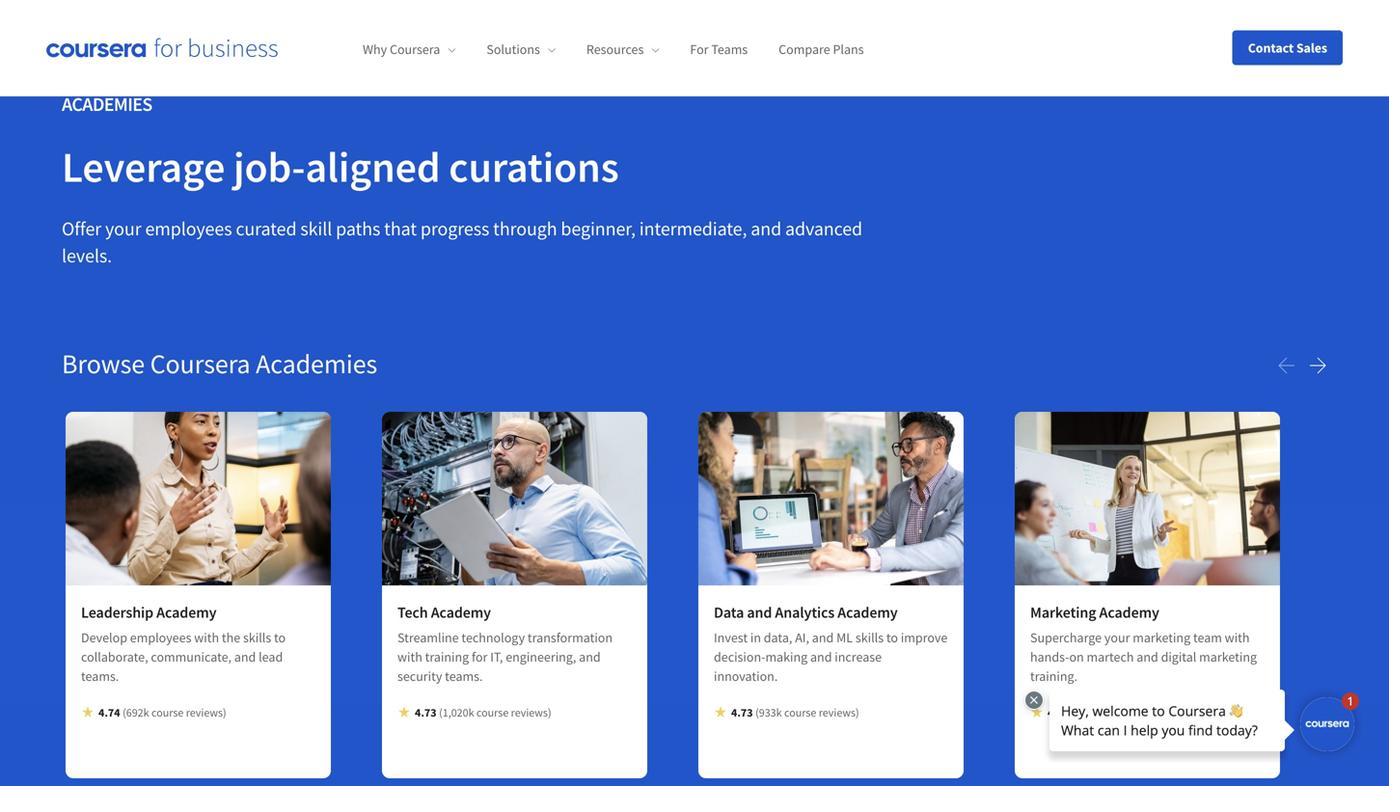 Task type: vqa. For each thing, say whether or not it's contained in the screenshot.
first ) from right
yes



Task type: locate. For each thing, give the bounding box(es) containing it.
employees down leverage
[[145, 216, 232, 241]]

data,
[[764, 629, 793, 646]]

2 ( from the left
[[439, 705, 443, 720]]

1 horizontal spatial your
[[1105, 629, 1130, 646]]

decision-
[[714, 648, 766, 666]]

invest
[[714, 629, 748, 646]]

4.73 for streamline
[[415, 705, 437, 720]]

4 ) from the left
[[1172, 705, 1176, 720]]

your inside the 'marketing academy supercharge your marketing team with hands-on martech and digital marketing training.'
[[1105, 629, 1130, 646]]

your right offer on the top left of the page
[[105, 216, 141, 241]]

0 horizontal spatial skills
[[243, 629, 271, 646]]

0 horizontal spatial to
[[274, 629, 286, 646]]

browse coursera academies
[[62, 347, 377, 380]]

3 4.73 from the left
[[1048, 705, 1070, 720]]

with right the team
[[1225, 629, 1250, 646]]

coursera
[[390, 41, 440, 58], [150, 347, 250, 380]]

1 vertical spatial academies
[[256, 347, 377, 380]]

1 vertical spatial employees
[[130, 629, 191, 646]]

analytics
[[775, 603, 835, 622]]

your up martech
[[1105, 629, 1130, 646]]

course right 933k
[[785, 705, 817, 720]]

3 ) from the left
[[856, 705, 859, 720]]

browse
[[62, 347, 145, 380]]

( for streamline
[[439, 705, 443, 720]]

1 horizontal spatial coursera
[[390, 41, 440, 58]]

academy
[[156, 603, 217, 622], [431, 603, 491, 622], [838, 603, 898, 622], [1100, 603, 1160, 622]]

and right ai,
[[812, 629, 834, 646]]

(
[[123, 705, 126, 720], [439, 705, 443, 720], [756, 705, 759, 720], [1072, 705, 1076, 720]]

) for your
[[1172, 705, 1176, 720]]

employees up the 'communicate,'
[[130, 629, 191, 646]]

0 vertical spatial marketing
[[1133, 629, 1191, 646]]

4.74
[[98, 705, 120, 720]]

0 horizontal spatial marketing
[[1133, 629, 1191, 646]]

with
[[194, 629, 219, 646], [1225, 629, 1250, 646], [398, 648, 423, 666]]

for teams link
[[690, 41, 748, 58]]

employees inside offer your employees curated skill paths that progress through beginner, intermediate, and advanced levels.
[[145, 216, 232, 241]]

marketing up digital at the right bottom
[[1133, 629, 1191, 646]]

digital
[[1161, 648, 1197, 666]]

course right 769k
[[1101, 705, 1133, 720]]

reviews for technology
[[511, 705, 548, 720]]

skills
[[243, 629, 271, 646], [856, 629, 884, 646]]

to
[[274, 629, 286, 646], [887, 629, 898, 646]]

1 vertical spatial marketing
[[1200, 648, 1257, 666]]

streamline
[[398, 629, 459, 646]]

leverage job-aligned curations
[[62, 140, 619, 193]]

) down the 'communicate,'
[[223, 705, 226, 720]]

2 4.73 from the left
[[731, 705, 753, 720]]

1 horizontal spatial skills
[[856, 629, 884, 646]]

training.
[[1031, 668, 1078, 685]]

teams. inside 'tech academy streamline technology transformation with training for it, engineering, and security teams.'
[[445, 668, 483, 685]]

2 to from the left
[[887, 629, 898, 646]]

academy up the 'communicate,'
[[156, 603, 217, 622]]

course right 692k
[[151, 705, 184, 720]]

why
[[363, 41, 387, 58]]

0 vertical spatial coursera
[[390, 41, 440, 58]]

improve
[[901, 629, 948, 646]]

and up in
[[747, 603, 772, 622]]

with up security
[[398, 648, 423, 666]]

to left 'improve'
[[887, 629, 898, 646]]

academy up technology
[[431, 603, 491, 622]]

advanced
[[785, 216, 863, 241]]

2 horizontal spatial 4.73
[[1048, 705, 1070, 720]]

and left digital at the right bottom
[[1137, 648, 1159, 666]]

with inside the 'marketing academy supercharge your marketing team with hands-on martech and digital marketing training.'
[[1225, 629, 1250, 646]]

it professional holding tablet inspecting technical equipment image
[[382, 412, 648, 586]]

leadership academy develop employees with the skills to collaborate, communicate, and lead teams.
[[81, 603, 286, 685]]

3 course from the left
[[785, 705, 817, 720]]

1 horizontal spatial to
[[887, 629, 898, 646]]

making
[[766, 648, 808, 666]]

4 academy from the left
[[1100, 603, 1160, 622]]

coursera for business image
[[46, 38, 278, 58]]

marketing down the team
[[1200, 648, 1257, 666]]

job-
[[234, 140, 305, 193]]

1 4.73 from the left
[[415, 705, 437, 720]]

innovation.
[[714, 668, 778, 685]]

with inside leadership academy develop employees with the skills to collaborate, communicate, and lead teams.
[[194, 629, 219, 646]]

1 vertical spatial coursera
[[150, 347, 250, 380]]

curations
[[449, 140, 619, 193]]

and
[[751, 216, 782, 241], [747, 603, 772, 622], [812, 629, 834, 646], [234, 648, 256, 666], [579, 648, 601, 666], [811, 648, 832, 666], [1137, 648, 1159, 666]]

) down increase
[[856, 705, 859, 720]]

collaborate,
[[81, 648, 148, 666]]

2 ) from the left
[[548, 705, 552, 720]]

data
[[714, 603, 744, 622]]

develop
[[81, 629, 127, 646]]

academies
[[62, 92, 152, 116], [256, 347, 377, 380]]

skills up lead
[[243, 629, 271, 646]]

marketing professional in front of whiteboard brainstorming with team image
[[1015, 412, 1281, 586]]

1 skills from the left
[[243, 629, 271, 646]]

to up lead
[[274, 629, 286, 646]]

two individuals discussing graphs shown on laptop screen image
[[699, 412, 964, 586]]

0 vertical spatial academies
[[62, 92, 152, 116]]

4 course from the left
[[1101, 705, 1133, 720]]

to inside leadership academy develop employees with the skills to collaborate, communicate, and lead teams.
[[274, 629, 286, 646]]

1 to from the left
[[274, 629, 286, 646]]

skills up increase
[[856, 629, 884, 646]]

academy inside 'tech academy streamline technology transformation with training for it, engineering, and security teams.'
[[431, 603, 491, 622]]

and down transformation
[[579, 648, 601, 666]]

( up learn more link
[[1072, 705, 1076, 720]]

4.73 left 933k
[[731, 705, 753, 720]]

reviews down engineering,
[[511, 705, 548, 720]]

2 course from the left
[[477, 705, 509, 720]]

academy inside the 'marketing academy supercharge your marketing team with hands-on martech and digital marketing training.'
[[1100, 603, 1160, 622]]

1 course from the left
[[151, 705, 184, 720]]

marketing
[[1133, 629, 1191, 646], [1200, 648, 1257, 666]]

academy up martech
[[1100, 603, 1160, 622]]

4.73 ( 1,020k course reviews )
[[415, 705, 552, 720]]

reviews down digital at the right bottom
[[1136, 705, 1172, 720]]

transformation
[[528, 629, 613, 646]]

reviews
[[186, 705, 223, 720], [511, 705, 548, 720], [819, 705, 856, 720], [1136, 705, 1172, 720]]

( right 4.74
[[123, 705, 126, 720]]

employees inside leadership academy develop employees with the skills to collaborate, communicate, and lead teams.
[[130, 629, 191, 646]]

and left advanced
[[751, 216, 782, 241]]

that
[[384, 216, 417, 241]]

( down innovation.
[[756, 705, 759, 720]]

coursera for why
[[390, 41, 440, 58]]

it,
[[490, 648, 503, 666]]

contact sales button
[[1233, 30, 1343, 65]]

plans
[[833, 41, 864, 58]]

0 horizontal spatial teams.
[[81, 668, 119, 685]]

1 horizontal spatial marketing
[[1200, 648, 1257, 666]]

4 ( from the left
[[1072, 705, 1076, 720]]

1 teams. from the left
[[81, 668, 119, 685]]

curated
[[236, 216, 297, 241]]

and right making
[[811, 648, 832, 666]]

academy inside leadership academy develop employees with the skills to collaborate, communicate, and lead teams.
[[156, 603, 217, 622]]

3 academy from the left
[[838, 603, 898, 622]]

compare plans link
[[779, 41, 864, 58]]

why coursera link
[[363, 41, 456, 58]]

reviews down the 'communicate,'
[[186, 705, 223, 720]]

with inside 'tech academy streamline technology transformation with training for it, engineering, and security teams.'
[[398, 648, 423, 666]]

4.73
[[415, 705, 437, 720], [731, 705, 753, 720], [1048, 705, 1070, 720]]

academy up the ml at the right
[[838, 603, 898, 622]]

4.73 left 1,020k
[[415, 705, 437, 720]]

and inside the 'marketing academy supercharge your marketing team with hands-on martech and digital marketing training.'
[[1137, 648, 1159, 666]]

and down the
[[234, 648, 256, 666]]

tech
[[398, 603, 428, 622]]

4 reviews from the left
[[1136, 705, 1172, 720]]

to inside data and analytics academy invest in data, ai, and ml skills to improve decision-making and increase innovation.
[[887, 629, 898, 646]]

1 horizontal spatial teams.
[[445, 668, 483, 685]]

with left the
[[194, 629, 219, 646]]

2 horizontal spatial with
[[1225, 629, 1250, 646]]

teams. inside leadership academy develop employees with the skills to collaborate, communicate, and lead teams.
[[81, 668, 119, 685]]

1 horizontal spatial academies
[[256, 347, 377, 380]]

0 horizontal spatial your
[[105, 216, 141, 241]]

0 horizontal spatial 4.73
[[415, 705, 437, 720]]

2 skills from the left
[[856, 629, 884, 646]]

3 reviews from the left
[[819, 705, 856, 720]]

2 reviews from the left
[[511, 705, 548, 720]]

sales
[[1297, 39, 1328, 56]]

1 horizontal spatial with
[[398, 648, 423, 666]]

reviews down increase
[[819, 705, 856, 720]]

3 ( from the left
[[756, 705, 759, 720]]

teams. for leadership academy
[[81, 668, 119, 685]]

skills inside leadership academy develop employees with the skills to collaborate, communicate, and lead teams.
[[243, 629, 271, 646]]

martech
[[1087, 648, 1134, 666]]

1 reviews from the left
[[186, 705, 223, 720]]

aligned
[[305, 140, 441, 193]]

( down security
[[439, 705, 443, 720]]

4.73 left 769k
[[1048, 705, 1070, 720]]

1 vertical spatial your
[[1105, 629, 1130, 646]]

1 ) from the left
[[223, 705, 226, 720]]

skill
[[300, 216, 332, 241]]

academy for marketing academy
[[1100, 603, 1160, 622]]

0 vertical spatial your
[[105, 216, 141, 241]]

hands-
[[1031, 648, 1070, 666]]

course for your
[[1101, 705, 1133, 720]]

0 horizontal spatial with
[[194, 629, 219, 646]]

employees
[[145, 216, 232, 241], [130, 629, 191, 646]]

4.73 for analytics
[[731, 705, 753, 720]]

course right 1,020k
[[477, 705, 509, 720]]

coursera for browse
[[150, 347, 250, 380]]

2 academy from the left
[[431, 603, 491, 622]]

( for develop
[[123, 705, 126, 720]]

4.73 ( 933k course reviews )
[[731, 705, 859, 720]]

1 horizontal spatial 4.73
[[731, 705, 753, 720]]

teams. down collaborate,
[[81, 668, 119, 685]]

teams. down for
[[445, 668, 483, 685]]

) down engineering,
[[548, 705, 552, 720]]

contact
[[1248, 39, 1294, 56]]

paths
[[336, 216, 380, 241]]

course for technology
[[477, 705, 509, 720]]

1,020k
[[443, 705, 474, 720]]

course
[[151, 705, 184, 720], [477, 705, 509, 720], [785, 705, 817, 720], [1101, 705, 1133, 720]]

marketing
[[1031, 603, 1097, 622]]

4.73 for supercharge
[[1048, 705, 1070, 720]]

reviews for your
[[1136, 705, 1172, 720]]

0 horizontal spatial coursera
[[150, 347, 250, 380]]

tech academy streamline technology transformation with training for it, engineering, and security teams.
[[398, 603, 613, 685]]

2 teams. from the left
[[445, 668, 483, 685]]

and inside 'tech academy streamline technology transformation with training for it, engineering, and security teams.'
[[579, 648, 601, 666]]

security
[[398, 668, 442, 685]]

contact sales
[[1248, 39, 1328, 56]]

teams.
[[81, 668, 119, 685], [445, 668, 483, 685]]

) down digital at the right bottom
[[1172, 705, 1176, 720]]

the
[[222, 629, 240, 646]]

1 academy from the left
[[156, 603, 217, 622]]

1 ( from the left
[[123, 705, 126, 720]]

0 vertical spatial employees
[[145, 216, 232, 241]]

teams. for tech academy
[[445, 668, 483, 685]]



Task type: describe. For each thing, give the bounding box(es) containing it.
leverage
[[62, 140, 225, 193]]

progress
[[421, 216, 490, 241]]

skills inside data and analytics academy invest in data, ai, and ml skills to improve decision-making and increase innovation.
[[856, 629, 884, 646]]

marketing academy supercharge your marketing team with hands-on martech and digital marketing training.
[[1031, 603, 1257, 685]]

ml
[[837, 629, 853, 646]]

4.73 ( 769k course reviews )
[[1048, 705, 1176, 720]]

0 horizontal spatial academies
[[62, 92, 152, 116]]

692k
[[126, 705, 149, 720]]

communicate,
[[151, 648, 232, 666]]

reviews for academy
[[819, 705, 856, 720]]

course for employees
[[151, 705, 184, 720]]

intermediate,
[[640, 216, 747, 241]]

on
[[1070, 648, 1084, 666]]

compare plans
[[779, 41, 864, 58]]

in
[[751, 629, 761, 646]]

team
[[1194, 629, 1223, 646]]

for
[[472, 648, 488, 666]]

solutions link
[[487, 41, 556, 58]]

4.74 ( 692k course reviews )
[[98, 705, 226, 720]]

increase
[[835, 648, 882, 666]]

why coursera
[[363, 41, 440, 58]]

academy inside data and analytics academy invest in data, ai, and ml skills to improve decision-making and increase innovation.
[[838, 603, 898, 622]]

769k
[[1076, 705, 1099, 720]]

supercharge
[[1031, 629, 1102, 646]]

technology
[[462, 629, 525, 646]]

for teams
[[690, 41, 748, 58]]

resources
[[587, 41, 644, 58]]

engineering,
[[506, 648, 576, 666]]

solutions
[[487, 41, 540, 58]]

lead
[[259, 648, 283, 666]]

offer
[[62, 216, 101, 241]]

learn
[[1031, 742, 1067, 761]]

team leader speaking to a group of people image
[[66, 412, 331, 586]]

( for analytics
[[756, 705, 759, 720]]

learn more
[[1031, 742, 1104, 761]]

more
[[1070, 742, 1104, 761]]

teams
[[712, 41, 748, 58]]

( for supercharge
[[1072, 705, 1076, 720]]

) for technology
[[548, 705, 552, 720]]

and inside offer your employees curated skill paths that progress through beginner, intermediate, and advanced levels.
[[751, 216, 782, 241]]

data and analytics academy invest in data, ai, and ml skills to improve decision-making and increase innovation.
[[714, 603, 948, 685]]

933k
[[759, 705, 782, 720]]

your inside offer your employees curated skill paths that progress through beginner, intermediate, and advanced levels.
[[105, 216, 141, 241]]

ai,
[[795, 629, 810, 646]]

training
[[425, 648, 469, 666]]

through
[[493, 216, 557, 241]]

learn more link
[[1031, 740, 1120, 763]]

academy for tech academy
[[431, 603, 491, 622]]

compare
[[779, 41, 831, 58]]

beginner,
[[561, 216, 636, 241]]

course for academy
[[785, 705, 817, 720]]

leadership
[[81, 603, 153, 622]]

for
[[690, 41, 709, 58]]

and inside leadership academy develop employees with the skills to collaborate, communicate, and lead teams.
[[234, 648, 256, 666]]

) for academy
[[856, 705, 859, 720]]

academy for leadership academy
[[156, 603, 217, 622]]

reviews for employees
[[186, 705, 223, 720]]

offer your employees curated skill paths that progress through beginner, intermediate, and advanced levels.
[[62, 216, 863, 268]]

levels.
[[62, 243, 112, 268]]

resources link
[[587, 41, 659, 58]]

) for employees
[[223, 705, 226, 720]]



